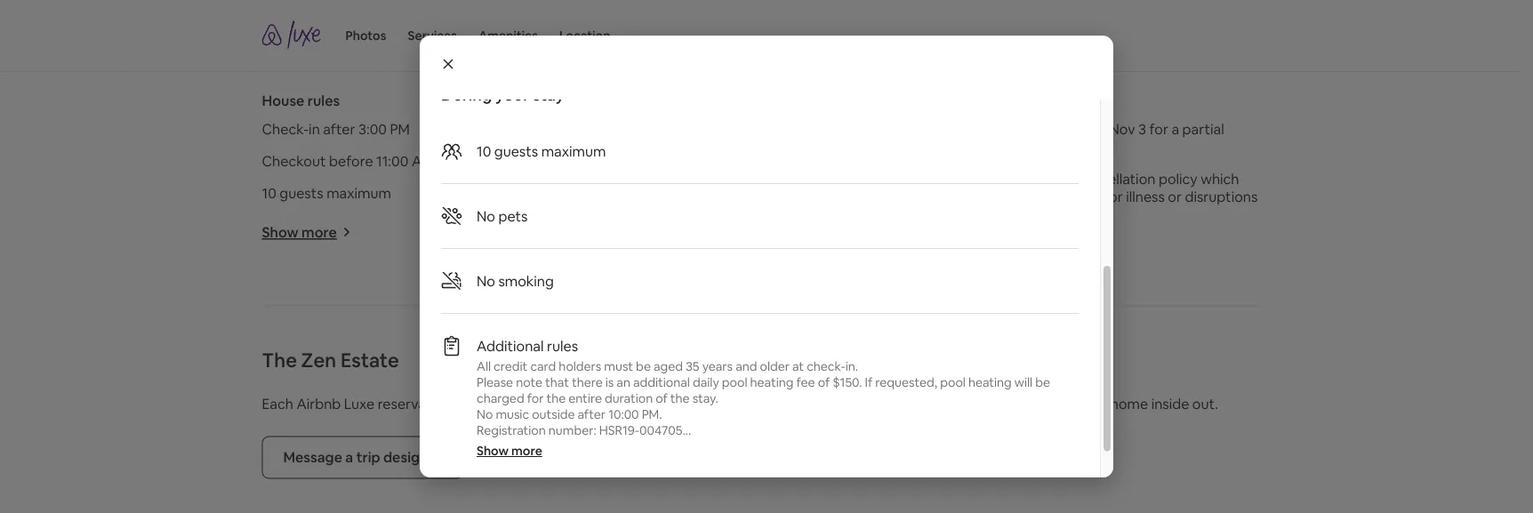 Task type: locate. For each thing, give the bounding box(es) containing it.
1 vertical spatial trip
[[356, 448, 380, 466]]

pool up each airbnb luxe reservation comes with a trip designer, your concierge, trip planner, and local destination expert. they know this home inside out.
[[722, 374, 748, 391]]

zen
[[301, 348, 336, 373]]

be right the will
[[1036, 374, 1051, 391]]

1 vertical spatial 10 guests maximum
[[262, 184, 391, 202]]

after up checkout before 11:00 am
[[323, 120, 355, 138]]

0 horizontal spatial show more button
[[262, 223, 351, 241]]

age
[[551, 455, 574, 471]]

additional
[[633, 374, 690, 391]]

heating up "planner,"
[[750, 374, 794, 391]]

maximum down checkout before 11:00 am
[[327, 184, 391, 202]]

is left an
[[606, 374, 614, 391]]

house
[[262, 91, 305, 109]]

in left on in the right top of the page
[[1075, 120, 1087, 138]]

must left show
[[594, 439, 623, 455]]

2 horizontal spatial show
[[936, 245, 972, 263]]

rules inside additional rules all credit card holders must be aged 35 years and older at check-in. please note that there is an additional daily pool heating fee of $150. if requested, pool heating will be charged for the entire duration of the stay. no music outside after 10:00 pm. registration number: hsr19-004705 please note : guests must show government issued id at check-in. please note : age requirement is at least 35 years old. gr
[[547, 337, 578, 355]]

please down the music
[[477, 439, 513, 455]]

0 horizontal spatial 10 guests maximum
[[262, 184, 391, 202]]

0 vertical spatial must
[[604, 358, 633, 374]]

10 down during
[[477, 142, 491, 160]]

no for no pets
[[477, 207, 495, 225]]

more
[[302, 223, 337, 241], [975, 245, 1011, 263], [512, 443, 542, 459]]

pm.
[[642, 407, 662, 423]]

2 vertical spatial for
[[527, 391, 544, 407]]

1 vertical spatial for
[[1104, 187, 1123, 205]]

no for no smoking
[[477, 272, 495, 290]]

2 vertical spatial show more button
[[477, 442, 542, 460]]

1 vertical spatial more
[[975, 245, 1011, 263]]

0 vertical spatial before
[[984, 120, 1028, 138]]

0 horizontal spatial is
[[606, 374, 614, 391]]

please down "registration"
[[477, 455, 513, 471]]

all
[[477, 358, 491, 374]]

heating up expert.
[[969, 374, 1012, 391]]

note up the with
[[516, 374, 543, 391]]

1 horizontal spatial after
[[578, 407, 606, 423]]

0 vertical spatial trip
[[741, 395, 764, 413]]

partial
[[1183, 120, 1225, 138]]

0 horizontal spatial trip
[[356, 448, 380, 466]]

0 horizontal spatial your
[[495, 85, 529, 105]]

more inside house rules dialog
[[512, 443, 542, 459]]

more down "registration"
[[512, 443, 542, 459]]

1 vertical spatial your
[[636, 395, 666, 413]]

1 horizontal spatial more
[[512, 443, 542, 459]]

a right message
[[345, 448, 353, 466]]

1 vertical spatial after
[[578, 407, 606, 423]]

your inside house rules dialog
[[495, 85, 529, 105]]

0 horizontal spatial show more
[[262, 223, 337, 241]]

0 horizontal spatial after
[[323, 120, 355, 138]]

0 horizontal spatial 35
[[686, 358, 700, 374]]

guests down during your stay
[[494, 142, 538, 160]]

show down "registration"
[[477, 443, 509, 459]]

show more button
[[262, 223, 351, 241], [936, 245, 1025, 263], [477, 442, 542, 460]]

stay.
[[693, 391, 718, 407]]

pool
[[722, 374, 748, 391], [940, 374, 966, 391]]

and
[[736, 358, 757, 374], [822, 395, 846, 413]]

1 horizontal spatial rules
[[547, 337, 578, 355]]

1 horizontal spatial for
[[1104, 187, 1123, 205]]

2 vertical spatial check-
[[800, 439, 839, 455]]

airbnb luxe image
[[262, 20, 324, 49]]

years left old.
[[723, 455, 754, 471]]

no for no smoke alarm
[[599, 152, 617, 170]]

the left stay.
[[671, 391, 690, 407]]

years up stay.
[[702, 358, 733, 374]]

is
[[606, 374, 614, 391], [651, 455, 659, 471]]

0 vertical spatial show more button
[[262, 223, 351, 241]]

during
[[441, 85, 492, 105]]

1 horizontal spatial in
[[1075, 120, 1087, 138]]

no left smoking
[[477, 272, 495, 290]]

2 horizontal spatial a
[[1172, 120, 1180, 138]]

a
[[1172, 120, 1180, 138], [533, 395, 541, 413], [345, 448, 353, 466]]

1 heating from the left
[[750, 374, 794, 391]]

check- left if
[[807, 358, 846, 374]]

show more button down "registration"
[[477, 442, 542, 460]]

trip left designer
[[356, 448, 380, 466]]

designer
[[383, 448, 442, 466]]

in
[[309, 120, 320, 138], [1075, 120, 1087, 138]]

show
[[626, 439, 656, 455]]

show more button down checkout
[[262, 223, 351, 241]]

the inside review the host's full cancellation policy which applies even if you cancel for illness or disruptions caused by covid-19.
[[985, 169, 1007, 188]]

note left age
[[516, 455, 543, 471]]

there
[[572, 374, 603, 391]]

applies
[[936, 187, 982, 205]]

10 guests maximum inside house rules dialog
[[477, 142, 606, 160]]

maximum
[[541, 142, 606, 160], [327, 184, 391, 202]]

check- inside cancel before check-in on nov 3 for a partial refund.
[[1031, 120, 1075, 138]]

aged
[[654, 358, 683, 374]]

2 horizontal spatial more
[[975, 245, 1011, 263]]

please up comes
[[477, 374, 513, 391]]

0 horizontal spatial before
[[329, 152, 373, 170]]

0 vertical spatial more
[[302, 223, 337, 241]]

a left partial
[[1172, 120, 1180, 138]]

2 horizontal spatial for
[[1150, 120, 1169, 138]]

2 in from the left
[[1075, 120, 1087, 138]]

for
[[1150, 120, 1169, 138], [1104, 187, 1123, 205], [527, 391, 544, 407]]

show more down caused
[[936, 245, 1011, 263]]

1 vertical spatial before
[[329, 152, 373, 170]]

1 vertical spatial is
[[651, 455, 659, 471]]

credit
[[494, 358, 528, 374]]

show more inside house rules dialog
[[477, 443, 542, 459]]

trip
[[741, 395, 764, 413], [356, 448, 380, 466]]

before down check-in after 3:00 pm
[[329, 152, 373, 170]]

for left trip on the bottom of the page
[[527, 391, 544, 407]]

must
[[604, 358, 633, 374], [594, 439, 623, 455]]

no pets
[[477, 207, 528, 225]]

years
[[702, 358, 733, 374], [723, 455, 754, 471]]

0 horizontal spatial and
[[736, 358, 757, 374]]

security camera/recording device
[[599, 184, 820, 202]]

of right fee
[[818, 374, 830, 391]]

in. left if
[[846, 358, 858, 374]]

be left aged
[[636, 358, 651, 374]]

3
[[1139, 120, 1147, 138]]

more down by
[[975, 245, 1011, 263]]

your down the additional at left
[[636, 395, 666, 413]]

for right 3
[[1150, 120, 1169, 138]]

0 horizontal spatial pool
[[722, 374, 748, 391]]

0 vertical spatial maximum
[[541, 142, 606, 160]]

10
[[477, 142, 491, 160], [262, 184, 276, 202]]

show more
[[262, 223, 337, 241], [936, 245, 1011, 263], [477, 443, 542, 459]]

show down checkout
[[262, 223, 299, 241]]

before inside cancel before check-in on nov 3 for a partial refund.
[[984, 120, 1028, 138]]

10 guests maximum down "stay"
[[477, 142, 606, 160]]

no left smoke
[[599, 152, 617, 170]]

0 vertical spatial 35
[[686, 358, 700, 374]]

on
[[1090, 120, 1107, 138]]

1 vertical spatial and
[[822, 395, 846, 413]]

covid-
[[1005, 205, 1055, 223]]

1 vertical spatial a
[[533, 395, 541, 413]]

a left trip on the bottom of the page
[[533, 395, 541, 413]]

trip inside button
[[356, 448, 380, 466]]

trip left "planner,"
[[741, 395, 764, 413]]

1 vertical spatial in.
[[839, 439, 852, 455]]

0 horizontal spatial of
[[656, 391, 668, 407]]

rules up holders
[[547, 337, 578, 355]]

0 vertical spatial for
[[1150, 120, 1169, 138]]

0 vertical spatial 10 guests maximum
[[477, 142, 606, 160]]

or
[[1168, 187, 1182, 205]]

no left pets
[[477, 207, 495, 225]]

your left "stay"
[[495, 85, 529, 105]]

music
[[496, 407, 529, 423]]

0 vertical spatial in.
[[846, 358, 858, 374]]

before right cancel
[[984, 120, 1028, 138]]

10 down checkout
[[262, 184, 276, 202]]

35 right least
[[707, 455, 721, 471]]

in. down the local
[[839, 439, 852, 455]]

1 vertical spatial must
[[594, 439, 623, 455]]

1 horizontal spatial heating
[[969, 374, 1012, 391]]

maximum down "stay"
[[541, 142, 606, 160]]

after left 10:00
[[578, 407, 606, 423]]

19.
[[1055, 205, 1072, 223]]

1 horizontal spatial pool
[[940, 374, 966, 391]]

0 horizontal spatial for
[[527, 391, 544, 407]]

0 vertical spatial your
[[495, 85, 529, 105]]

0 vertical spatial after
[[323, 120, 355, 138]]

0 vertical spatial know
[[352, 46, 402, 71]]

cancel
[[1058, 187, 1101, 205]]

the left if
[[985, 169, 1007, 188]]

:
[[545, 439, 548, 455], [545, 455, 548, 471]]

0 vertical spatial rules
[[308, 91, 340, 109]]

0 vertical spatial 10
[[477, 142, 491, 160]]

at right 'id'
[[786, 439, 798, 455]]

expert.
[[960, 395, 1007, 413]]

show more button inside house rules dialog
[[477, 442, 542, 460]]

for inside additional rules all credit card holders must be aged 35 years and older at check-in. please note that there is an additional daily pool heating fee of $150. if requested, pool heating will be charged for the entire duration of the stay. no music outside after 10:00 pm. registration number: hsr19-004705 please note : guests must show government issued id at check-in. please note : age requirement is at least 35 years old. gr
[[527, 391, 544, 407]]

pool up expert.
[[940, 374, 966, 391]]

know down the photos
[[352, 46, 402, 71]]

1 vertical spatial maximum
[[327, 184, 391, 202]]

2 vertical spatial a
[[345, 448, 353, 466]]

additional rules all credit card holders must be aged 35 years and older at check-in. please note that there is an additional daily pool heating fee of $150. if requested, pool heating will be charged for the entire duration of the stay. no music outside after 10:00 pm. registration number: hsr19-004705 please note : guests must show government issued id at check-in. please note : age requirement is at least 35 years old. gr
[[477, 337, 1082, 513]]

in down house rules at the left of the page
[[309, 120, 320, 138]]

after
[[323, 120, 355, 138], [578, 407, 606, 423]]

1 vertical spatial show
[[936, 245, 972, 263]]

1 horizontal spatial show more
[[477, 443, 542, 459]]

your
[[495, 85, 529, 105], [636, 395, 666, 413]]

1 horizontal spatial show
[[477, 443, 509, 459]]

0 vertical spatial check-
[[1031, 120, 1075, 138]]

1 vertical spatial rules
[[547, 337, 578, 355]]

and down $150.
[[822, 395, 846, 413]]

services button
[[408, 0, 457, 71]]

checkout
[[262, 152, 326, 170]]

show more button down by
[[936, 245, 1025, 263]]

guests down checkout
[[280, 184, 323, 202]]

the
[[985, 169, 1007, 188], [547, 391, 566, 407], [671, 391, 690, 407]]

must up duration
[[604, 358, 633, 374]]

no left the music
[[477, 407, 493, 423]]

2 horizontal spatial the
[[985, 169, 1007, 188]]

show more down "registration"
[[477, 443, 542, 459]]

will
[[1015, 374, 1033, 391]]

of up 004705
[[656, 391, 668, 407]]

1 horizontal spatial guests
[[494, 142, 538, 160]]

0 horizontal spatial maximum
[[327, 184, 391, 202]]

$150.
[[833, 374, 862, 391]]

0 horizontal spatial show
[[262, 223, 299, 241]]

and left the older
[[736, 358, 757, 374]]

for left illness
[[1104, 187, 1123, 205]]

0 horizontal spatial guests
[[280, 184, 323, 202]]

camera/recording
[[656, 184, 774, 202]]

please
[[477, 374, 513, 391], [477, 439, 513, 455], [477, 455, 513, 471]]

message a trip designer button
[[262, 436, 463, 479]]

0 horizontal spatial heating
[[750, 374, 794, 391]]

to
[[328, 46, 348, 71]]

1 horizontal spatial 10
[[477, 142, 491, 160]]

0 horizontal spatial 10
[[262, 184, 276, 202]]

hsr19-
[[599, 423, 640, 439]]

the left entire
[[547, 391, 566, 407]]

check- left on in the right top of the page
[[1031, 120, 1075, 138]]

rules
[[308, 91, 340, 109], [547, 337, 578, 355]]

is down 004705
[[651, 455, 659, 471]]

2 vertical spatial show more
[[477, 443, 542, 459]]

11:00
[[376, 152, 409, 170]]

disruptions
[[1185, 187, 1258, 205]]

2 horizontal spatial show more
[[936, 245, 1011, 263]]

0 horizontal spatial in
[[309, 120, 320, 138]]

2 vertical spatial more
[[512, 443, 542, 459]]

10 guests maximum down checkout before 11:00 am
[[262, 184, 391, 202]]

0 horizontal spatial rules
[[308, 91, 340, 109]]

show down caused
[[936, 245, 972, 263]]

cancel
[[936, 120, 981, 138]]

more down checkout
[[302, 223, 337, 241]]

note
[[516, 374, 543, 391], [516, 439, 543, 455], [516, 455, 543, 471]]

0 vertical spatial a
[[1172, 120, 1180, 138]]

35 right aged
[[686, 358, 700, 374]]

show more down checkout
[[262, 223, 337, 241]]

note down the music
[[516, 439, 543, 455]]

0 vertical spatial and
[[736, 358, 757, 374]]

comes
[[455, 395, 498, 413]]

be
[[636, 358, 651, 374], [1036, 374, 1051, 391]]

1 vertical spatial show more button
[[936, 245, 1025, 263]]

1 horizontal spatial know
[[1046, 395, 1081, 413]]

10 guests maximum
[[477, 142, 606, 160], [262, 184, 391, 202]]

photos
[[346, 28, 386, 44]]

2 note from the top
[[516, 439, 543, 455]]

check- right 'id'
[[800, 439, 839, 455]]

government
[[659, 439, 730, 455]]

rules up check-in after 3:00 pm
[[308, 91, 340, 109]]

luxe
[[344, 395, 375, 413]]

additional
[[477, 337, 544, 355]]

know left this
[[1046, 395, 1081, 413]]

1 horizontal spatial 35
[[707, 455, 721, 471]]

2 horizontal spatial show more button
[[936, 245, 1025, 263]]

1 vertical spatial know
[[1046, 395, 1081, 413]]



Task type: describe. For each thing, give the bounding box(es) containing it.
0 vertical spatial years
[[702, 358, 733, 374]]

1 vertical spatial show more
[[936, 245, 1011, 263]]

1 in from the left
[[309, 120, 320, 138]]

if
[[1020, 187, 1028, 205]]

least
[[677, 455, 704, 471]]

house rules
[[262, 91, 340, 109]]

no smoke alarm
[[599, 152, 704, 170]]

1 horizontal spatial trip
[[741, 395, 764, 413]]

004705
[[640, 423, 683, 439]]

concierge,
[[669, 395, 737, 413]]

nov
[[1110, 120, 1136, 138]]

checkout before 11:00 am
[[262, 152, 434, 170]]

requirement
[[577, 455, 648, 471]]

you
[[1031, 187, 1055, 205]]

which
[[1201, 169, 1240, 188]]

and inside additional rules all credit card holders must be aged 35 years and older at check-in. please note that there is an additional daily pool heating fee of $150. if requested, pool heating will be charged for the entire duration of the stay. no music outside after 10:00 pm. registration number: hsr19-004705 please note : guests must show government issued id at check-in. please note : age requirement is at least 35 years old. gr
[[736, 358, 757, 374]]

1 horizontal spatial of
[[818, 374, 830, 391]]

older
[[760, 358, 790, 374]]

estate
[[341, 348, 399, 373]]

1 horizontal spatial your
[[636, 395, 666, 413]]

10:00
[[609, 407, 639, 423]]

cancel before check-in on nov 3 for a partial refund.
[[936, 120, 1225, 156]]

no inside additional rules all credit card holders must be aged 35 years and older at check-in. please note that there is an additional daily pool heating fee of $150. if requested, pool heating will be charged for the entire duration of the stay. no music outside after 10:00 pm. registration number: hsr19-004705 please note : guests must show government issued id at check-in. please note : age requirement is at least 35 years old. gr
[[477, 407, 493, 423]]

10 inside house rules dialog
[[477, 142, 491, 160]]

for inside review the host's full cancellation policy which applies even if you cancel for illness or disruptions caused by covid-19.
[[1104, 187, 1123, 205]]

duration
[[605, 391, 653, 407]]

destination
[[883, 395, 957, 413]]

inside
[[1152, 395, 1190, 413]]

issued
[[732, 439, 768, 455]]

review the host's full cancellation policy which applies even if you cancel for illness or disruptions caused by covid-19.
[[936, 169, 1258, 223]]

pets
[[499, 207, 528, 225]]

full
[[1054, 169, 1074, 188]]

designer,
[[572, 395, 633, 413]]

alarm
[[667, 152, 704, 170]]

stay
[[533, 85, 564, 105]]

house rules dialog
[[420, 0, 1114, 513]]

maximum inside house rules dialog
[[541, 142, 606, 160]]

1 horizontal spatial is
[[651, 455, 659, 471]]

1 vertical spatial years
[[723, 455, 754, 471]]

things
[[262, 46, 323, 71]]

1 horizontal spatial the
[[671, 391, 690, 407]]

reservation
[[378, 395, 451, 413]]

refund.
[[936, 137, 983, 156]]

number:
[[549, 423, 597, 439]]

before for cancel
[[984, 120, 1028, 138]]

3 please from the top
[[477, 455, 513, 471]]

during your stay
[[441, 85, 564, 105]]

0 horizontal spatial the
[[547, 391, 566, 407]]

even
[[985, 187, 1017, 205]]

cancellation
[[1077, 169, 1156, 188]]

a inside button
[[345, 448, 353, 466]]

device
[[777, 184, 820, 202]]

policy
[[1159, 169, 1198, 188]]

1 pool from the left
[[722, 374, 748, 391]]

home
[[1111, 395, 1149, 413]]

0 vertical spatial show more
[[262, 223, 337, 241]]

0 horizontal spatial more
[[302, 223, 337, 241]]

show inside house rules dialog
[[477, 443, 509, 459]]

if
[[865, 374, 873, 391]]

illness
[[1126, 187, 1165, 205]]

2 heating from the left
[[969, 374, 1012, 391]]

smoke
[[621, 152, 664, 170]]

1 vertical spatial 35
[[707, 455, 721, 471]]

at left least
[[662, 455, 674, 471]]

2 pool from the left
[[940, 374, 966, 391]]

airbnb
[[297, 395, 341, 413]]

each
[[262, 395, 293, 413]]

out.
[[1193, 395, 1219, 413]]

guests inside house rules dialog
[[494, 142, 538, 160]]

outside
[[532, 407, 575, 423]]

this
[[1084, 395, 1108, 413]]

things to know
[[262, 46, 402, 71]]

1 : from the top
[[545, 439, 548, 455]]

1 vertical spatial 10
[[262, 184, 276, 202]]

the
[[262, 348, 297, 373]]

for inside cancel before check-in on nov 3 for a partial refund.
[[1150, 120, 1169, 138]]

local
[[849, 395, 880, 413]]

security
[[599, 184, 653, 202]]

guests
[[551, 439, 591, 455]]

charged
[[477, 391, 524, 407]]

0 horizontal spatial know
[[352, 46, 402, 71]]

location
[[559, 28, 611, 44]]

photos button
[[346, 0, 386, 71]]

1 horizontal spatial and
[[822, 395, 846, 413]]

requested,
[[876, 374, 938, 391]]

1 note from the top
[[516, 374, 543, 391]]

smoking
[[499, 272, 554, 290]]

check-in after 3:00 pm
[[262, 120, 410, 138]]

rules for house
[[308, 91, 340, 109]]

2 : from the top
[[545, 455, 548, 471]]

amenities
[[479, 28, 538, 44]]

a inside cancel before check-in on nov 3 for a partial refund.
[[1172, 120, 1180, 138]]

location button
[[559, 0, 611, 71]]

after inside additional rules all credit card holders must be aged 35 years and older at check-in. please note that there is an additional daily pool heating fee of $150. if requested, pool heating will be charged for the entire duration of the stay. no music outside after 10:00 pm. registration number: hsr19-004705 please note : guests must show government issued id at check-in. please note : age requirement is at least 35 years old. gr
[[578, 407, 606, 423]]

check-
[[262, 120, 309, 138]]

the zen estate
[[262, 348, 399, 373]]

2 please from the top
[[477, 439, 513, 455]]

entire
[[569, 391, 602, 407]]

0 vertical spatial show
[[262, 223, 299, 241]]

card
[[531, 358, 556, 374]]

1 please from the top
[[477, 374, 513, 391]]

that
[[545, 374, 569, 391]]

holders
[[559, 358, 602, 374]]

host's
[[1010, 169, 1051, 188]]

1 horizontal spatial a
[[533, 395, 541, 413]]

before for checkout
[[329, 152, 373, 170]]

amenities button
[[479, 0, 538, 71]]

0 horizontal spatial be
[[636, 358, 651, 374]]

no smoking
[[477, 272, 554, 290]]

3 note from the top
[[516, 455, 543, 471]]

1 horizontal spatial be
[[1036, 374, 1051, 391]]

review
[[936, 169, 982, 188]]

message a trip designer
[[283, 448, 442, 466]]

1 vertical spatial check-
[[807, 358, 846, 374]]

in inside cancel before check-in on nov 3 for a partial refund.
[[1075, 120, 1087, 138]]

rules for additional
[[547, 337, 578, 355]]

at right the older
[[793, 358, 804, 374]]

they
[[1010, 395, 1042, 413]]

caused
[[936, 205, 983, 223]]



Task type: vqa. For each thing, say whether or not it's contained in the screenshot.
Additional Rules All Credit Card Holders Must Be Aged 35 Years And Older At Check-In. Please Note That There Is An Additional Daily Pool Heating Fee Of $150. If Requested, Pool Heating Will Be Charged For The Entire Duration Of The Stay. No Music Outside After 10:00 Pm. Registration Number: Hsr19-004705 Please Note : Guests Must Show Government Issued Id At Check-In. Please Note : Age Requirement Is At Least 35 Years Old. Gr
yes



